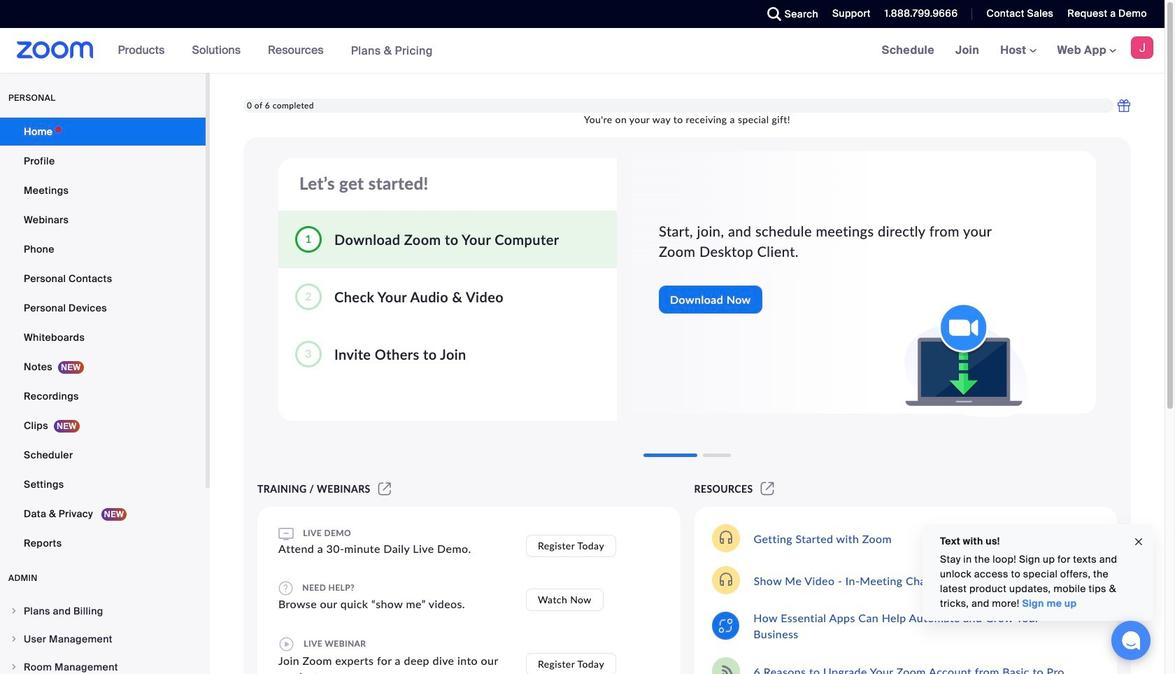 Task type: vqa. For each thing, say whether or not it's contained in the screenshot.
window new icon
yes



Task type: describe. For each thing, give the bounding box(es) containing it.
3 menu item from the top
[[0, 654, 206, 674]]

personal menu menu
[[0, 118, 206, 559]]

1 menu item from the top
[[0, 598, 206, 624]]

window new image
[[376, 483, 393, 495]]

close image
[[1134, 534, 1145, 550]]

admin menu menu
[[0, 598, 206, 674]]

meetings navigation
[[872, 28, 1165, 73]]

zoom logo image
[[17, 41, 94, 59]]

right image
[[10, 607, 18, 615]]

window new image
[[759, 483, 777, 495]]



Task type: locate. For each thing, give the bounding box(es) containing it.
0 vertical spatial menu item
[[0, 598, 206, 624]]

menu item
[[0, 598, 206, 624], [0, 626, 206, 652], [0, 654, 206, 674]]

profile picture image
[[1132, 36, 1154, 59]]

1 right image from the top
[[10, 635, 18, 643]]

product information navigation
[[108, 28, 444, 73]]

open chat image
[[1122, 631, 1142, 650]]

2 right image from the top
[[10, 663, 18, 671]]

right image for first menu item from the bottom of the the admin menu menu
[[10, 663, 18, 671]]

right image for 2nd menu item from the bottom
[[10, 635, 18, 643]]

2 vertical spatial menu item
[[0, 654, 206, 674]]

1 vertical spatial menu item
[[0, 626, 206, 652]]

banner
[[0, 28, 1165, 73]]

0 vertical spatial right image
[[10, 635, 18, 643]]

2 menu item from the top
[[0, 626, 206, 652]]

right image
[[10, 635, 18, 643], [10, 663, 18, 671]]

1 vertical spatial right image
[[10, 663, 18, 671]]



